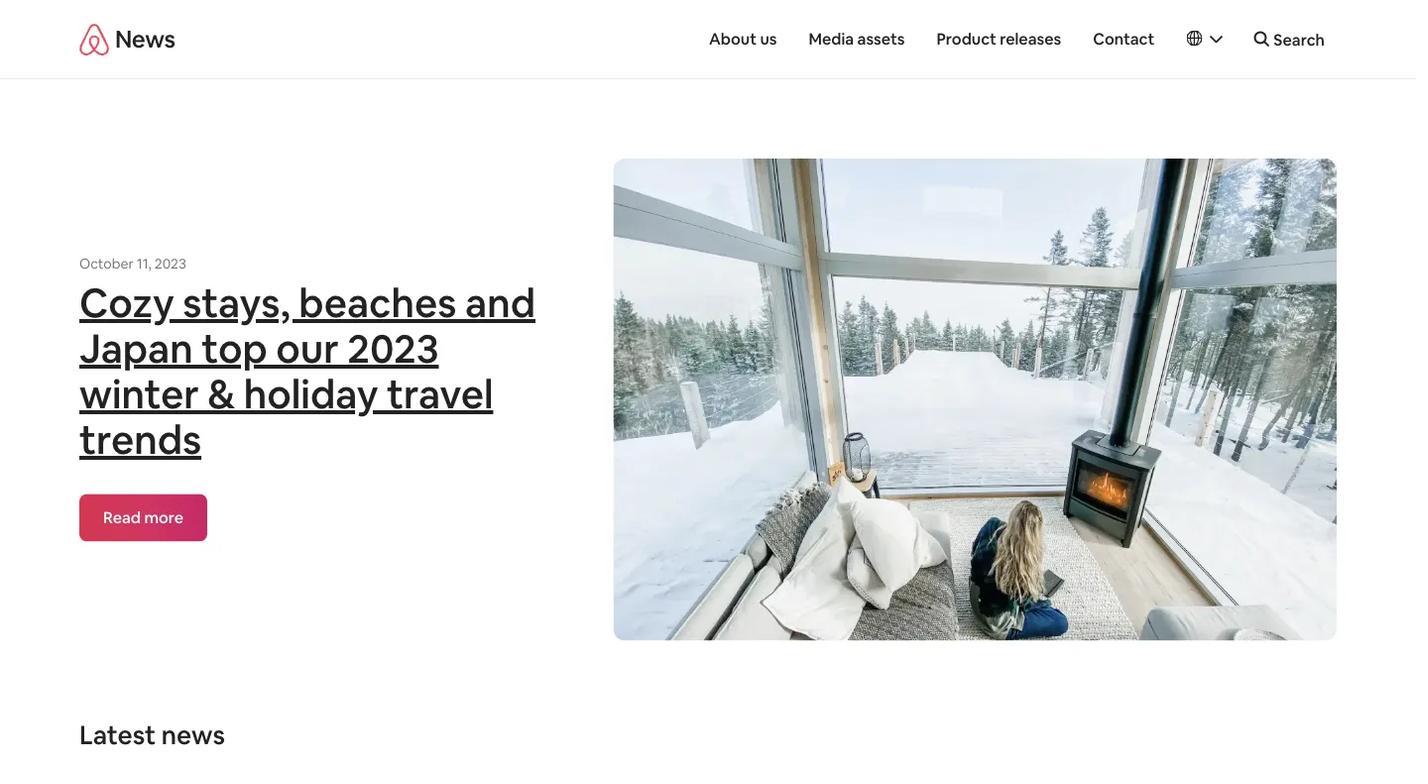 Task type: vqa. For each thing, say whether or not it's contained in the screenshot.
Latest news
yes



Task type: locate. For each thing, give the bounding box(es) containing it.
about
[[709, 29, 757, 49]]

search button
[[1242, 20, 1337, 60]]

2023 right 11,
[[155, 254, 186, 272]]

latest
[[79, 719, 156, 752]]

media
[[809, 29, 854, 49]]

news link
[[115, 12, 175, 67]]

&
[[208, 368, 235, 420]]

japan
[[79, 323, 193, 374]]

october 11, 2023 cozy stays, beaches and japan top our 2023 winter & holiday travel trends
[[79, 254, 536, 466]]

more
[[144, 508, 184, 528]]

october
[[79, 254, 134, 272]]

top
[[202, 323, 268, 374]]

read more link
[[79, 494, 207, 542]]

11,
[[137, 254, 152, 272]]

search
[[1274, 29, 1325, 50]]

cozy
[[79, 277, 174, 329]]

travel
[[387, 368, 493, 420]]

about us
[[709, 29, 777, 49]]

media assets
[[809, 29, 905, 49]]

winter
[[79, 368, 199, 420]]

2023
[[155, 254, 186, 272], [347, 323, 439, 374]]

winter listing for holiday travel image
[[613, 159, 1337, 641]]

our
[[276, 323, 339, 374]]

product releases
[[937, 29, 1062, 49]]

1 horizontal spatial 2023
[[347, 323, 439, 374]]

0 vertical spatial 2023
[[155, 254, 186, 272]]

stays,
[[183, 277, 290, 329]]

releases
[[1000, 29, 1062, 49]]

and
[[465, 277, 536, 329]]

news
[[115, 24, 175, 55]]

assets
[[858, 29, 905, 49]]

2023 right our
[[347, 323, 439, 374]]



Task type: describe. For each thing, give the bounding box(es) containing it.
news
[[161, 719, 225, 752]]

contact link
[[1081, 19, 1167, 59]]

0 horizontal spatial 2023
[[155, 254, 186, 272]]

product
[[937, 29, 997, 49]]

latest news
[[79, 719, 225, 752]]

contact
[[1093, 29, 1155, 49]]

trends
[[79, 414, 201, 466]]

about us link
[[697, 19, 789, 59]]

beaches
[[299, 277, 457, 329]]

media assets link
[[797, 19, 917, 59]]

us
[[760, 29, 777, 49]]

read more
[[103, 508, 184, 528]]

holiday
[[244, 368, 378, 420]]

1 vertical spatial 2023
[[347, 323, 439, 374]]

product releases link
[[925, 19, 1073, 59]]

read
[[103, 508, 141, 528]]

cozy stays, beaches and japan top our 2023 winter & holiday travel trends link
[[79, 277, 536, 466]]



